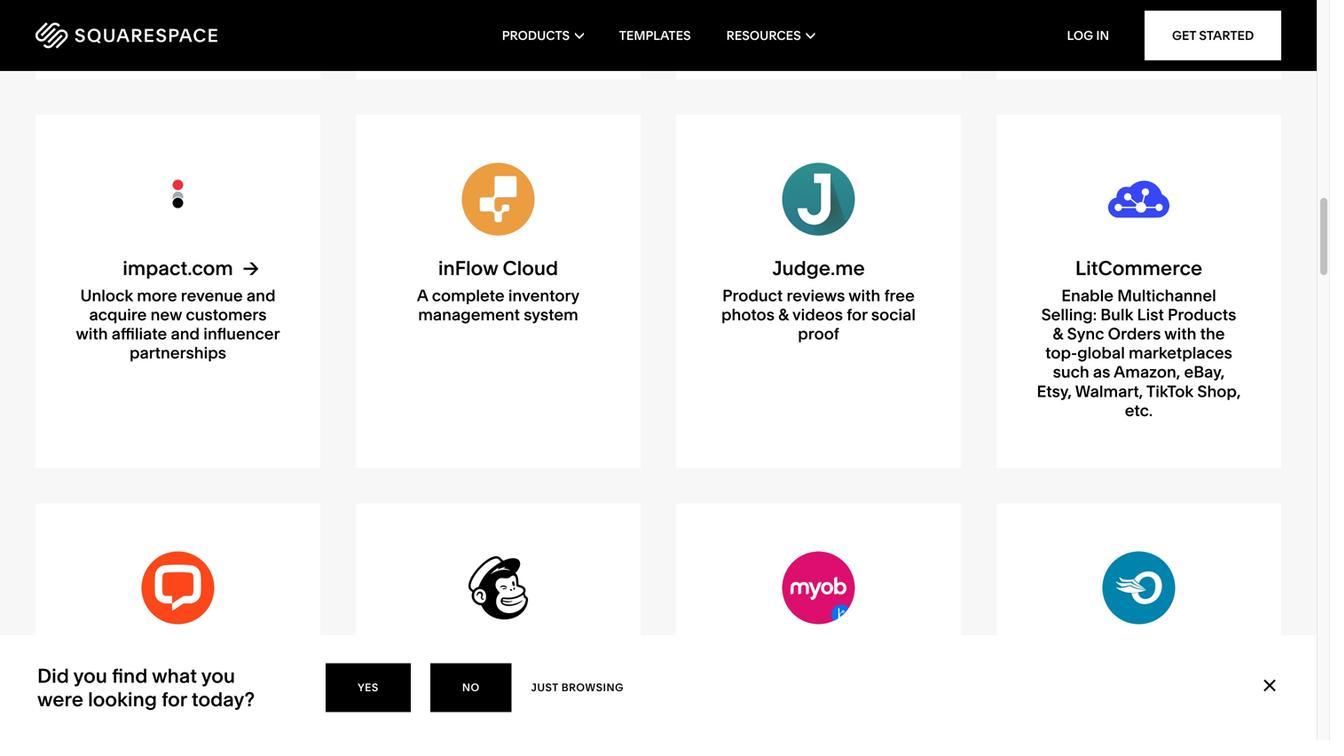 Task type: describe. For each thing, give the bounding box(es) containing it.
2 you from the left
[[201, 664, 235, 688]]

unlock more revenue and acquire new customers with affiliate and influencer partnerships
[[76, 286, 280, 363]]

management
[[418, 305, 520, 324]]

platform
[[175, 732, 240, 740]]

mailchimp
[[449, 645, 547, 669]]

the
[[1200, 324, 1225, 344]]

etc.
[[1125, 401, 1153, 420]]

driven
[[474, 732, 522, 740]]

no button
[[430, 663, 512, 712]]

products inside button
[[502, 28, 570, 43]]

templates link
[[619, 0, 691, 71]]

no
[[462, 681, 480, 694]]

product
[[723, 286, 783, 305]]

social
[[871, 305, 916, 324]]

squarespace logo image
[[36, 22, 217, 49]]

drive
[[399, 674, 439, 694]]

judge.me
[[772, 256, 865, 280]]

tiktok
[[1147, 381, 1194, 401]]

new
[[151, 305, 182, 324]]

20+
[[535, 713, 563, 732]]

and left 20+
[[502, 713, 531, 732]]

data-
[[433, 732, 474, 740]]

sync
[[1067, 324, 1105, 344]]

resources button
[[727, 0, 815, 71]]

personalized
[[407, 694, 505, 713]]

what
[[152, 664, 197, 688]]

litcommerce enable multichannel selling: bulk list products & sync orders with the top-global marketplaces such as amazon, ebay, etsy, walmart, tiktok shop, etc.
[[1037, 256, 1241, 420]]

complete inside livechat delight your customers and fuel your sales with a complete customer service platform
[[103, 713, 176, 732]]

looking
[[88, 687, 157, 711]]

list
[[1137, 305, 1164, 324]]

and right affiliate
[[171, 324, 200, 344]]

photos
[[722, 305, 775, 324]]

log
[[1067, 28, 1094, 43]]

ebay,
[[1184, 362, 1225, 382]]

etsy,
[[1037, 381, 1072, 401]]

just browsing link
[[531, 678, 624, 698]]

logo image for litcommerce
[[1103, 163, 1176, 236]]

multichannel
[[1118, 286, 1217, 305]]

global
[[1078, 343, 1125, 363]]

sales inside livechat delight your customers and fuel your sales with a complete customer service platform
[[185, 694, 224, 713]]

a
[[264, 694, 273, 713]]

did
[[37, 664, 69, 688]]

acquire
[[89, 305, 147, 324]]

get started link
[[1145, 11, 1282, 60]]

delight
[[90, 674, 145, 694]]

yes button
[[326, 663, 411, 712]]

just
[[531, 681, 559, 694]]

complete inside inflow cloud a complete inventory management system
[[432, 286, 505, 305]]

shop,
[[1198, 381, 1241, 401]]

for inside the judge.me product reviews with free photos & videos for social proof
[[847, 305, 868, 324]]

yes
[[358, 681, 379, 694]]

free
[[884, 286, 915, 305]]

such
[[1053, 362, 1090, 382]]

browsing
[[562, 681, 624, 694]]

started
[[1199, 28, 1254, 43]]

get
[[1172, 28, 1197, 43]]

mailchimp drive traffic and sales with personalized marketing, automations, and 20+ ai & data-driven tools
[[399, 645, 598, 740]]

system
[[524, 305, 578, 324]]

orders
[[1108, 324, 1161, 344]]

resources
[[727, 28, 801, 43]]

1 you from the left
[[73, 664, 107, 688]]

and inside livechat delight your customers and fuel your sales with a complete customer service platform
[[83, 694, 112, 713]]

inflow
[[438, 256, 498, 280]]

& inside the judge.me product reviews with free photos & videos for social proof
[[779, 305, 789, 324]]

→
[[243, 256, 259, 280]]

customers inside livechat delight your customers and fuel your sales with a complete customer service platform
[[185, 674, 266, 694]]

logo image for inflow cloud
[[462, 163, 535, 236]]

and down mailchimp
[[490, 674, 519, 694]]

logo image for livechat
[[142, 552, 214, 624]]

automations,
[[399, 713, 499, 732]]

videos
[[793, 305, 843, 324]]

with inside mailchimp drive traffic and sales with personalized marketing, automations, and 20+ ai & data-driven tools
[[566, 674, 598, 694]]

customers inside unlock more revenue and acquire new customers with affiliate and influencer partnerships
[[186, 305, 267, 324]]

reviews
[[787, 286, 845, 305]]

top-
[[1046, 343, 1078, 363]]



Task type: locate. For each thing, give the bounding box(es) containing it.
1 horizontal spatial &
[[779, 305, 789, 324]]

with
[[849, 286, 881, 305], [76, 324, 108, 344], [1165, 324, 1197, 344], [566, 674, 598, 694], [228, 694, 260, 713]]

with left a
[[228, 694, 260, 713]]

livechat
[[137, 645, 219, 669]]

templates
[[619, 28, 691, 43]]

customers
[[186, 305, 267, 324], [185, 674, 266, 694]]

fuel
[[116, 694, 144, 713]]

1 vertical spatial products
[[1168, 305, 1237, 324]]

0 horizontal spatial complete
[[103, 713, 176, 732]]

products inside litcommerce enable multichannel selling: bulk list products & sync orders with the top-global marketplaces such as amazon, ebay, etsy, walmart, tiktok shop, etc.
[[1168, 305, 1237, 324]]

bulk
[[1101, 305, 1134, 324]]

logo image for impact.com
[[142, 157, 214, 230]]

products
[[502, 28, 570, 43], [1168, 305, 1237, 324]]

1 your from the top
[[148, 674, 182, 694]]

impact.com
[[123, 256, 233, 280]]

traffic
[[443, 674, 487, 694]]

sales inside mailchimp drive traffic and sales with personalized marketing, automations, and 20+ ai & data-driven tools
[[523, 674, 562, 694]]

2 your from the top
[[148, 694, 181, 713]]

enable
[[1062, 286, 1114, 305]]

1 horizontal spatial complete
[[432, 286, 505, 305]]

judge.me product reviews with free photos & videos for social proof
[[722, 256, 916, 344]]

marketplaces
[[1129, 343, 1233, 363]]

0 horizontal spatial &
[[586, 713, 597, 732]]

with right the just
[[566, 674, 598, 694]]

0 horizontal spatial you
[[73, 664, 107, 688]]

1 vertical spatial customers
[[185, 674, 266, 694]]

0 vertical spatial for
[[847, 305, 868, 324]]

for inside did you find what you were looking for today?
[[162, 687, 187, 711]]

amazon,
[[1114, 362, 1181, 382]]

unlock
[[80, 286, 133, 305]]

logo image for judge.me
[[782, 163, 855, 236]]

log             in link
[[1067, 28, 1110, 43]]

inventory
[[508, 286, 580, 305]]

logo image for mailchimp
[[462, 552, 535, 624]]

did you find what you were looking for today?
[[37, 664, 255, 711]]

were
[[37, 687, 83, 711]]

log             in
[[1067, 28, 1110, 43]]

your down what
[[148, 694, 181, 713]]

your down the 'livechat'
[[148, 674, 182, 694]]

complete down 'looking'
[[103, 713, 176, 732]]

with inside livechat delight your customers and fuel your sales with a complete customer service platform
[[228, 694, 260, 713]]

1 horizontal spatial for
[[847, 305, 868, 324]]

& right ai
[[586, 713, 597, 732]]

with down unlock
[[76, 324, 108, 344]]

selling:
[[1042, 305, 1097, 324]]

customers down '→'
[[186, 305, 267, 324]]

with left "the"
[[1165, 324, 1197, 344]]

with inside unlock more revenue and acquire new customers with affiliate and influencer partnerships
[[76, 324, 108, 344]]

livechat delight your customers and fuel your sales with a complete customer service platform
[[83, 645, 273, 740]]

today?
[[192, 687, 255, 711]]

for left social
[[847, 305, 868, 324]]

affiliate
[[112, 324, 167, 344]]

tools
[[526, 732, 563, 740]]

& inside mailchimp drive traffic and sales with personalized marketing, automations, and 20+ ai & data-driven tools
[[586, 713, 597, 732]]

& left sync
[[1053, 324, 1064, 344]]

you right what
[[201, 664, 235, 688]]

litcommerce
[[1076, 256, 1203, 280]]

influencer
[[204, 324, 280, 344]]

ai
[[566, 713, 583, 732]]

sales up 20+
[[523, 674, 562, 694]]

& left "videos" at the top right of the page
[[779, 305, 789, 324]]

more
[[137, 286, 177, 305]]

your
[[148, 674, 182, 694], [148, 694, 181, 713]]

1 horizontal spatial sales
[[523, 674, 562, 694]]

1 vertical spatial complete
[[103, 713, 176, 732]]

sales
[[523, 674, 562, 694], [185, 694, 224, 713]]

revenue
[[181, 286, 243, 305]]

0 horizontal spatial products
[[502, 28, 570, 43]]

squarespace logo link
[[36, 22, 285, 49]]

proof
[[798, 324, 839, 344]]

for down the 'livechat'
[[162, 687, 187, 711]]

partnerships
[[130, 343, 226, 363]]

0 horizontal spatial for
[[162, 687, 187, 711]]

find
[[112, 664, 148, 688]]

2 horizontal spatial &
[[1053, 324, 1064, 344]]

complete down inflow
[[432, 286, 505, 305]]

& inside litcommerce enable multichannel selling: bulk list products & sync orders with the top-global marketplaces such as amazon, ebay, etsy, walmart, tiktok shop, etc.
[[1053, 324, 1064, 344]]

and
[[247, 286, 276, 305], [171, 324, 200, 344], [490, 674, 519, 694], [83, 694, 112, 713], [502, 713, 531, 732]]

complete
[[432, 286, 505, 305], [103, 713, 176, 732]]

cloud
[[503, 256, 558, 280]]

1 vertical spatial for
[[162, 687, 187, 711]]

customers up customer
[[185, 674, 266, 694]]

customer
[[180, 713, 253, 732]]

as
[[1093, 362, 1111, 382]]

with inside the judge.me product reviews with free photos & videos for social proof
[[849, 286, 881, 305]]

just browsing
[[531, 681, 624, 694]]

for
[[847, 305, 868, 324], [162, 687, 187, 711]]

1 horizontal spatial you
[[201, 664, 235, 688]]

and left the fuel
[[83, 694, 112, 713]]

in
[[1096, 28, 1110, 43]]

with inside litcommerce enable multichannel selling: bulk list products & sync orders with the top-global marketplaces such as amazon, ebay, etsy, walmart, tiktok shop, etc.
[[1165, 324, 1197, 344]]

inflow cloud a complete inventory management system
[[417, 256, 580, 324]]

logo image
[[142, 157, 214, 230], [462, 163, 535, 236], [782, 163, 855, 236], [1103, 163, 1176, 236], [142, 552, 214, 624], [462, 552, 535, 624], [782, 552, 855, 624], [1103, 552, 1176, 624]]

&
[[779, 305, 789, 324], [1053, 324, 1064, 344], [586, 713, 597, 732]]

0 vertical spatial complete
[[432, 286, 505, 305]]

marketing,
[[509, 694, 590, 713]]

a
[[417, 286, 428, 305]]

service
[[116, 732, 171, 740]]

and down '→'
[[247, 286, 276, 305]]

with left free at the right of the page
[[849, 286, 881, 305]]

0 vertical spatial products
[[502, 28, 570, 43]]

you right did
[[73, 664, 107, 688]]

walmart,
[[1075, 381, 1143, 401]]

get started
[[1172, 28, 1254, 43]]

0 horizontal spatial sales
[[185, 694, 224, 713]]

1 horizontal spatial products
[[1168, 305, 1237, 324]]

products button
[[502, 0, 584, 71]]

0 vertical spatial customers
[[186, 305, 267, 324]]

sales up platform
[[185, 694, 224, 713]]



Task type: vqa. For each thing, say whether or not it's contained in the screenshot.
Add Almar To Your Favorites List icon
no



